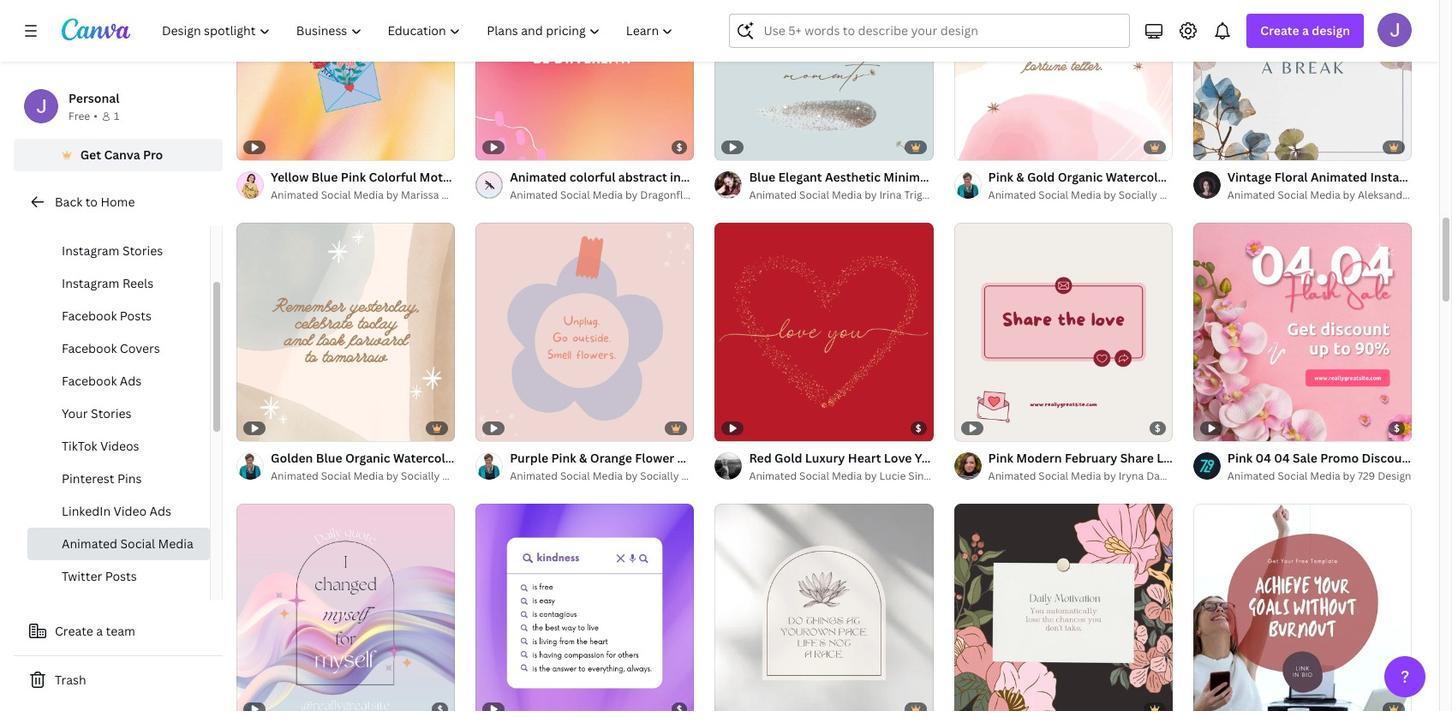 Task type: describe. For each thing, give the bounding box(es) containing it.
animated social media by marissa abao's images
[[271, 188, 512, 202]]

1 horizontal spatial sorted
[[681, 469, 715, 483]]

facebook ads
[[62, 373, 142, 389]]

video
[[114, 503, 147, 519]]

facebook for facebook covers
[[62, 340, 117, 356]]

animated social media by irina trigubova
[[749, 188, 953, 202]]

stories for your stories
[[91, 405, 132, 421]]

twitter posts link
[[27, 560, 210, 593]]

pins
[[117, 470, 142, 487]]

media inside animated colorful abstract inspiring quote social media animated social media by dragonfly ave
[[593, 188, 623, 202]]

by for the left animated social media by socially sorted link
[[386, 469, 399, 483]]

pinterest pins link
[[27, 463, 210, 495]]

tiktok videos
[[62, 438, 139, 454]]

back
[[55, 194, 82, 210]]

instagram reels
[[62, 275, 153, 291]]

instagram posts
[[62, 210, 154, 226]]

1 horizontal spatial animated social media by socially sorted link
[[510, 468, 715, 485]]

get
[[80, 146, 101, 163]]

home
[[101, 194, 135, 210]]

vintage floral animated instagram post with audio image
[[1193, 0, 1412, 160]]

free •
[[69, 109, 98, 123]]

to
[[85, 194, 98, 210]]

covers
[[120, 340, 160, 356]]

abao's
[[442, 188, 475, 202]]

free
[[69, 109, 90, 123]]

modern abstract quote animated instagram post with audio image
[[715, 504, 933, 711]]

create for create a design
[[1261, 22, 1299, 39]]

design
[[1378, 469, 1411, 483]]

pro
[[143, 146, 163, 163]]

facebook for facebook posts
[[62, 308, 117, 324]]

create a design
[[1261, 22, 1350, 39]]

linkedin video ads
[[62, 503, 171, 519]]

2 horizontal spatial animated social media by socially sorted link
[[988, 187, 1193, 204]]

socially for the right animated social media by socially sorted link
[[1119, 188, 1157, 202]]

animated social media by dragonfly ave link
[[510, 187, 710, 204]]

instagram for instagram posts
[[62, 210, 119, 226]]

marissa
[[401, 188, 439, 202]]

aleksandra
[[1358, 188, 1412, 202]]

twitter
[[62, 568, 102, 584]]

chubar
[[1415, 188, 1451, 202]]

floral
[[1274, 169, 1308, 185]]

2 horizontal spatial sorted
[[1160, 188, 1193, 202]]

by inside vintage floral animated instagram pos animated social media by aleksandra chubar
[[1343, 188, 1355, 202]]

vintage floral animated instagram pos animated social media by aleksandra chubar
[[1227, 169, 1452, 202]]

back to home
[[55, 194, 135, 210]]

create a team button
[[14, 614, 223, 649]]

a for design
[[1302, 22, 1309, 39]]

design
[[1312, 22, 1350, 39]]

facebook covers
[[62, 340, 160, 356]]

create for create a team
[[55, 623, 93, 639]]

animated social media by iryna danyliuk
[[988, 469, 1189, 483]]

danyliuk
[[1146, 469, 1189, 483]]

animated social media by lucie sindelkova
[[749, 469, 962, 483]]

social inside animated colorful abstract inspiring quote social media animated social media by dragonfly ave
[[560, 188, 590, 202]]

iryna
[[1119, 469, 1144, 483]]

729
[[1358, 469, 1375, 483]]

dragonfly
[[640, 188, 689, 202]]

elegant daily motivation animated instagram post with audio image
[[954, 504, 1173, 711]]

animated social media by iryna danyliuk link
[[988, 468, 1189, 485]]

by for animated social media by socially sorted link to the middle
[[625, 469, 638, 483]]

by for animated social media by iryna danyliuk link
[[1104, 469, 1116, 483]]

posts for twitter posts
[[105, 568, 137, 584]]

socially for the left animated social media by socially sorted link
[[401, 469, 440, 483]]

vintage floral animated instagram pos link
[[1227, 168, 1452, 187]]

facebook posts
[[62, 308, 152, 324]]

top level navigation element
[[151, 14, 688, 48]]

canva
[[104, 146, 140, 163]]

facebook posts link
[[27, 300, 210, 332]]

1 horizontal spatial ads
[[150, 503, 171, 519]]

motivational coaching animated social media post image
[[1193, 504, 1412, 711]]

linkedin video ads link
[[27, 495, 210, 528]]

inspiring
[[670, 169, 721, 185]]

personal
[[69, 90, 119, 106]]

media
[[798, 169, 834, 185]]

twitter posts
[[62, 568, 137, 584]]

pinterest pins
[[62, 470, 142, 487]]

media inside vintage floral animated instagram pos animated social media by aleksandra chubar
[[1310, 188, 1340, 202]]



Task type: locate. For each thing, give the bounding box(es) containing it.
animated
[[510, 169, 567, 185], [1311, 169, 1367, 185], [271, 188, 319, 202], [510, 188, 558, 202], [749, 188, 797, 202], [988, 188, 1036, 202], [1227, 188, 1275, 202], [271, 469, 319, 483], [510, 469, 558, 483], [749, 469, 797, 483], [988, 469, 1036, 483], [1227, 469, 1275, 483], [62, 535, 117, 552]]

sindelkova
[[908, 469, 962, 483]]

posts for instagram posts
[[122, 210, 154, 226]]

2 vertical spatial facebook
[[62, 373, 117, 389]]

2 horizontal spatial socially
[[1119, 188, 1157, 202]]

reels
[[122, 275, 153, 291]]

0 vertical spatial ads
[[120, 373, 142, 389]]

$ for animated social media by 729 design
[[1394, 422, 1400, 435]]

Search search field
[[764, 15, 1119, 47]]

$ up design
[[1394, 422, 1400, 435]]

animated inside "link"
[[271, 188, 319, 202]]

stories down facebook ads link on the bottom of the page
[[91, 405, 132, 421]]

instagram inside vintage floral animated instagram pos animated social media by aleksandra chubar
[[1370, 169, 1429, 185]]

facebook down instagram reels
[[62, 308, 117, 324]]

vintage
[[1227, 169, 1272, 185]]

irina
[[879, 188, 902, 202]]

social inside vintage floral animated instagram pos animated social media by aleksandra chubar
[[1278, 188, 1308, 202]]

0 horizontal spatial animated social media by socially sorted
[[271, 469, 476, 483]]

by
[[386, 188, 399, 202], [625, 188, 638, 202], [865, 188, 877, 202], [1104, 188, 1116, 202], [1343, 188, 1355, 202], [386, 469, 399, 483], [625, 469, 638, 483], [865, 469, 877, 483], [1104, 469, 1116, 483], [1343, 469, 1355, 483]]

create left team
[[55, 623, 93, 639]]

1 horizontal spatial create
[[1261, 22, 1299, 39]]

0 horizontal spatial a
[[96, 623, 103, 639]]

by for animated social media by irina trigubova link
[[865, 188, 877, 202]]

a inside create a design dropdown button
[[1302, 22, 1309, 39]]

by inside animated colorful abstract inspiring quote social media animated social media by dragonfly ave
[[625, 188, 638, 202]]

instagram for instagram reels
[[62, 275, 119, 291]]

facebook inside facebook covers link
[[62, 340, 117, 356]]

trash link
[[14, 663, 223, 697]]

get canva pro
[[80, 146, 163, 163]]

facebook for facebook ads
[[62, 373, 117, 389]]

2 horizontal spatial animated social media by socially sorted
[[988, 188, 1193, 202]]

trigubova
[[904, 188, 953, 202]]

posts
[[122, 210, 154, 226], [120, 308, 152, 324], [105, 568, 137, 584]]

facebook up facebook ads
[[62, 340, 117, 356]]

instagram stories
[[62, 242, 163, 259]]

0 horizontal spatial animated social media by socially sorted link
[[271, 468, 476, 485]]

pinterest
[[62, 470, 114, 487]]

a left team
[[96, 623, 103, 639]]

tiktok videos link
[[27, 430, 210, 463]]

$
[[676, 141, 682, 153], [916, 422, 921, 435], [1155, 422, 1161, 435], [1394, 422, 1400, 435]]

posts down the reels
[[120, 308, 152, 324]]

0 vertical spatial posts
[[122, 210, 154, 226]]

0 horizontal spatial create
[[55, 623, 93, 639]]

posts up the instagram stories link on the top of the page
[[122, 210, 154, 226]]

facebook ads link
[[27, 365, 210, 398]]

social
[[321, 188, 351, 202], [560, 188, 590, 202], [799, 188, 829, 202], [1039, 188, 1068, 202], [1278, 188, 1308, 202], [321, 469, 351, 483], [560, 469, 590, 483], [799, 469, 829, 483], [1039, 469, 1068, 483], [1278, 469, 1308, 483], [120, 535, 155, 552]]

team
[[106, 623, 135, 639]]

sorted
[[1160, 188, 1193, 202], [442, 469, 476, 483], [681, 469, 715, 483]]

create inside button
[[55, 623, 93, 639]]

posts down animated social media
[[105, 568, 137, 584]]

instagram reels link
[[27, 267, 210, 300]]

animated social media by socially sorted link
[[988, 187, 1193, 204], [271, 468, 476, 485], [510, 468, 715, 485]]

1 vertical spatial create
[[55, 623, 93, 639]]

1 vertical spatial ads
[[150, 503, 171, 519]]

instagram
[[1370, 169, 1429, 185], [62, 210, 119, 226], [62, 242, 119, 259], [62, 275, 119, 291]]

back to home link
[[14, 185, 223, 219]]

by inside "link"
[[386, 188, 399, 202]]

1 facebook from the top
[[62, 308, 117, 324]]

•
[[94, 109, 98, 123]]

tiktok
[[62, 438, 97, 454]]

facebook covers link
[[27, 332, 210, 365]]

animated social media by socially sorted
[[988, 188, 1193, 202], [271, 469, 476, 483], [510, 469, 715, 483]]

animated social media by lucie sindelkova link
[[749, 468, 962, 485]]

your
[[62, 405, 88, 421]]

1 horizontal spatial animated social media by socially sorted
[[510, 469, 715, 483]]

0 vertical spatial stories
[[122, 242, 163, 259]]

0 horizontal spatial socially
[[401, 469, 440, 483]]

create left design
[[1261, 22, 1299, 39]]

get canva pro button
[[14, 139, 223, 171]]

social inside "link"
[[321, 188, 351, 202]]

linkedin
[[62, 503, 111, 519]]

stories for instagram stories
[[122, 242, 163, 259]]

ads down "covers"
[[120, 373, 142, 389]]

a
[[1302, 22, 1309, 39], [96, 623, 103, 639]]

stories
[[122, 242, 163, 259], [91, 405, 132, 421]]

ave
[[692, 188, 710, 202]]

$ for animated social media by dragonfly ave
[[676, 141, 682, 153]]

lucie
[[879, 469, 906, 483]]

animated social media by 729 design
[[1227, 469, 1411, 483]]

$ for animated social media by iryna danyliuk
[[1155, 422, 1161, 435]]

by for animated social media by lucie sindelkova link
[[865, 469, 877, 483]]

by for animated social media by 729 design link
[[1343, 469, 1355, 483]]

posts for facebook posts
[[120, 308, 152, 324]]

2 vertical spatial posts
[[105, 568, 137, 584]]

a for team
[[96, 623, 103, 639]]

abstract
[[618, 169, 667, 185]]

animated social media by 729 design link
[[1227, 468, 1412, 485]]

0 horizontal spatial ads
[[120, 373, 142, 389]]

stories inside "link"
[[91, 405, 132, 421]]

0 vertical spatial a
[[1302, 22, 1309, 39]]

facebook inside facebook posts link
[[62, 308, 117, 324]]

pink & gold organic watercolor motivational quote animated social media image
[[954, 0, 1173, 160]]

None search field
[[729, 14, 1130, 48]]

animated social media by irina trigubova link
[[749, 187, 953, 204]]

ads
[[120, 373, 142, 389], [150, 503, 171, 519]]

0 vertical spatial facebook
[[62, 308, 117, 324]]

create
[[1261, 22, 1299, 39], [55, 623, 93, 639]]

animated colorful abstract inspiring quote social media animated social media by dragonfly ave
[[510, 169, 834, 202]]

animated social media
[[62, 535, 193, 552]]

images
[[477, 188, 512, 202]]

1 vertical spatial facebook
[[62, 340, 117, 356]]

animated social media by aleksandra chubar link
[[1227, 187, 1451, 204]]

pos
[[1432, 169, 1452, 185]]

your stories link
[[27, 398, 210, 430]]

jacob simon image
[[1378, 13, 1412, 47]]

0 horizontal spatial sorted
[[442, 469, 476, 483]]

create a design button
[[1247, 14, 1364, 48]]

1 horizontal spatial socially
[[640, 469, 679, 483]]

by for the right animated social media by socially sorted link
[[1104, 188, 1116, 202]]

2 facebook from the top
[[62, 340, 117, 356]]

a left design
[[1302, 22, 1309, 39]]

ads right video
[[150, 503, 171, 519]]

create inside dropdown button
[[1261, 22, 1299, 39]]

media
[[353, 188, 384, 202], [593, 188, 623, 202], [832, 188, 862, 202], [1071, 188, 1101, 202], [1310, 188, 1340, 202], [353, 469, 384, 483], [593, 469, 623, 483], [832, 469, 862, 483], [1071, 469, 1101, 483], [1310, 469, 1340, 483], [158, 535, 193, 552]]

a inside create a team button
[[96, 623, 103, 639]]

instagram for instagram stories
[[62, 242, 119, 259]]

$ for animated social media by lucie sindelkova
[[916, 422, 921, 435]]

trash
[[55, 672, 86, 688]]

socially for animated social media by socially sorted link to the middle
[[640, 469, 679, 483]]

facebook up your stories
[[62, 373, 117, 389]]

1
[[114, 109, 119, 123]]

create a team
[[55, 623, 135, 639]]

1 vertical spatial a
[[96, 623, 103, 639]]

3 facebook from the top
[[62, 373, 117, 389]]

instagram posts link
[[27, 202, 210, 235]]

animated social media by marissa abao's images link
[[271, 187, 512, 204]]

animated colorful abstract inspiring quote social media link
[[510, 168, 834, 187]]

instagram stories link
[[27, 235, 210, 267]]

1 horizontal spatial a
[[1302, 22, 1309, 39]]

quote
[[724, 169, 758, 185]]

your stories
[[62, 405, 132, 421]]

$ up sindelkova
[[916, 422, 921, 435]]

facebook
[[62, 308, 117, 324], [62, 340, 117, 356], [62, 373, 117, 389]]

social
[[761, 169, 795, 185]]

1 vertical spatial stories
[[91, 405, 132, 421]]

0 vertical spatial create
[[1261, 22, 1299, 39]]

1 vertical spatial posts
[[120, 308, 152, 324]]

by for the "animated social media by marissa abao's images" "link"
[[386, 188, 399, 202]]

videos
[[100, 438, 139, 454]]

$ up the 'animated colorful abstract inspiring quote social media' link
[[676, 141, 682, 153]]

colorful
[[569, 169, 616, 185]]

media inside "link"
[[353, 188, 384, 202]]

stories up the reels
[[122, 242, 163, 259]]

$ up the danyliuk
[[1155, 422, 1161, 435]]

facebook inside facebook ads link
[[62, 373, 117, 389]]



Task type: vqa. For each thing, say whether or not it's contained in the screenshot.
trash
yes



